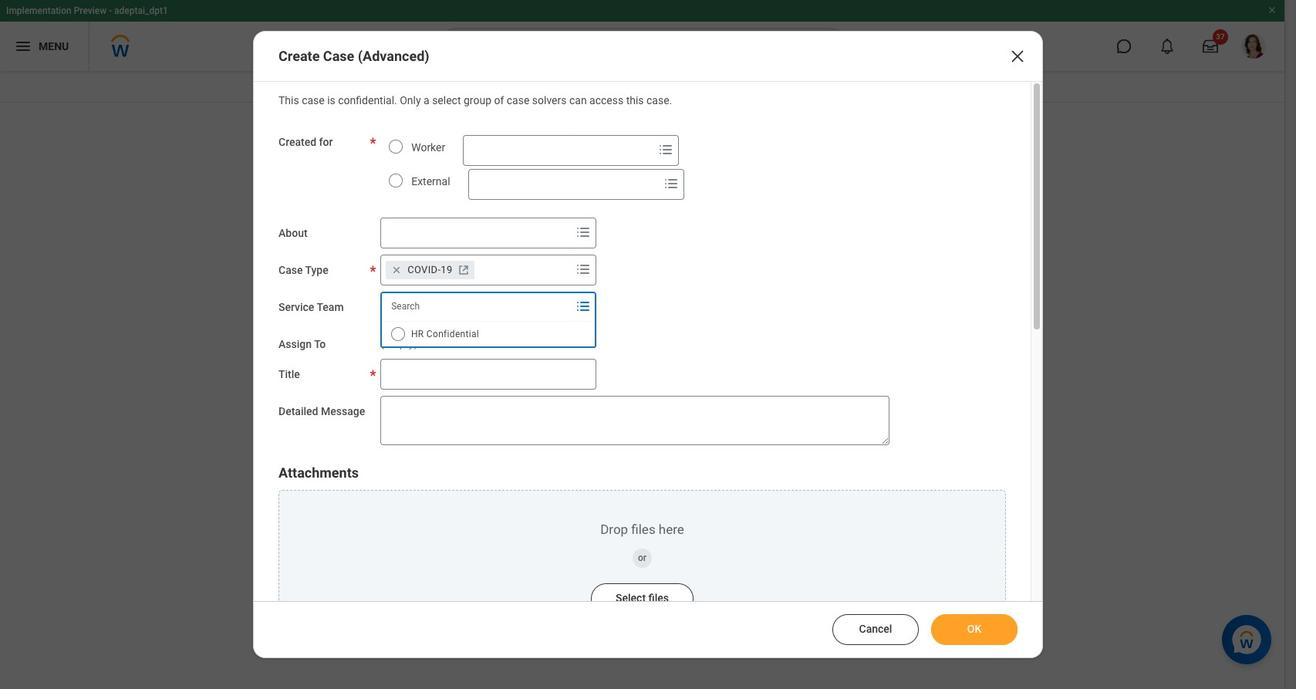 Task type: locate. For each thing, give the bounding box(es) containing it.
inbox large image
[[1203, 39, 1219, 54]]

created for
[[279, 136, 333, 148]]

this
[[627, 94, 644, 107]]

about
[[279, 227, 308, 239]]

can
[[570, 94, 587, 107]]

created
[[279, 136, 317, 148]]

title
[[279, 368, 300, 380]]

a
[[424, 94, 430, 107]]

covid-
[[408, 264, 441, 275]]

0 horizontal spatial case
[[302, 94, 325, 107]]

team
[[317, 301, 344, 313]]

confidential
[[427, 329, 480, 339]]

notifications large image
[[1160, 39, 1176, 54]]

1 horizontal spatial case
[[507, 94, 530, 107]]

1 vertical spatial case
[[279, 264, 303, 276]]

of
[[494, 94, 504, 107]]

case left type
[[279, 264, 303, 276]]

attachments
[[279, 464, 359, 481]]

(advanced)
[[358, 48, 430, 64]]

type
[[305, 264, 329, 276]]

Detailed Message text field
[[381, 396, 890, 445]]

External field
[[469, 170, 659, 198]]

case
[[302, 94, 325, 107], [507, 94, 530, 107]]

case right the of
[[507, 94, 530, 107]]

main content
[[0, 71, 1285, 145]]

ok button
[[932, 614, 1018, 645]]

covid-19 element
[[408, 263, 453, 277]]

assign
[[279, 338, 312, 350]]

(empty)
[[381, 337, 418, 349]]

covid-19, press delete to clear value, ctrl + enter opens in new window. option
[[386, 261, 474, 279]]

group
[[464, 94, 492, 107]]

external
[[412, 175, 450, 187]]

x image
[[1009, 47, 1027, 66]]

2 case from the left
[[507, 94, 530, 107]]

case right create
[[323, 48, 355, 64]]

case left is
[[302, 94, 325, 107]]

case
[[323, 48, 355, 64], [279, 264, 303, 276]]

prompts image for about
[[574, 223, 593, 241]]

0 horizontal spatial case
[[279, 264, 303, 276]]

implementation
[[6, 5, 72, 16]]

prompts image for case type
[[574, 260, 593, 278]]

implementation preview -   adeptai_dpt1
[[6, 5, 168, 16]]

adeptai_dpt1
[[114, 5, 168, 16]]

this case is confidential. only a select group of case solvers can access this case.
[[279, 94, 673, 107]]

prompts image
[[657, 140, 676, 159], [662, 174, 680, 193], [574, 223, 593, 241], [574, 260, 593, 278], [574, 297, 593, 316]]

is
[[327, 94, 336, 107]]

create case (advanced)
[[279, 48, 430, 64]]

ok
[[968, 623, 982, 635]]

cancel
[[860, 623, 893, 635]]

files
[[649, 592, 669, 604]]

0 vertical spatial case
[[323, 48, 355, 64]]

detailed
[[279, 405, 318, 417]]



Task type: describe. For each thing, give the bounding box(es) containing it.
select files button
[[591, 583, 694, 614]]

only
[[400, 94, 421, 107]]

for
[[319, 136, 333, 148]]

covid-19
[[408, 264, 453, 275]]

About field
[[381, 219, 571, 247]]

or
[[638, 552, 647, 563]]

worker
[[412, 141, 446, 153]]

attachments region
[[279, 464, 1007, 646]]

case type
[[279, 264, 329, 276]]

create
[[279, 48, 320, 64]]

prompts image for worker
[[657, 140, 676, 159]]

message
[[321, 405, 365, 417]]

Service Team field
[[381, 292, 571, 320]]

close environment banner image
[[1268, 5, 1278, 15]]

service team
[[279, 301, 344, 313]]

case.
[[647, 94, 673, 107]]

detailed message
[[279, 405, 365, 417]]

this
[[279, 94, 299, 107]]

preview
[[74, 5, 107, 16]]

prompts image for service team
[[574, 297, 593, 316]]

solvers
[[532, 94, 567, 107]]

select files
[[616, 592, 669, 604]]

-
[[109, 5, 112, 16]]

1 horizontal spatial case
[[323, 48, 355, 64]]

service
[[279, 301, 314, 313]]

prompts image for external
[[662, 174, 680, 193]]

profile logan mcneil element
[[1233, 29, 1276, 63]]

hr confidential
[[412, 329, 480, 339]]

Title text field
[[381, 359, 597, 389]]

create case (advanced) dialog
[[253, 31, 1044, 689]]

hr
[[412, 329, 424, 339]]

select
[[432, 94, 461, 107]]

select
[[616, 592, 646, 604]]

assign to
[[279, 338, 326, 350]]

access
[[590, 94, 624, 107]]

confidential.
[[338, 94, 397, 107]]

1 case from the left
[[302, 94, 325, 107]]

cancel button
[[833, 614, 919, 645]]

ext link image
[[456, 262, 471, 278]]

x small image
[[389, 262, 405, 278]]

implementation preview -   adeptai_dpt1 banner
[[0, 0, 1285, 71]]

Worker field
[[464, 136, 654, 164]]

19
[[441, 264, 453, 275]]

to
[[314, 338, 326, 350]]



Task type: vqa. For each thing, say whether or not it's contained in the screenshot.
Personal ICON
no



